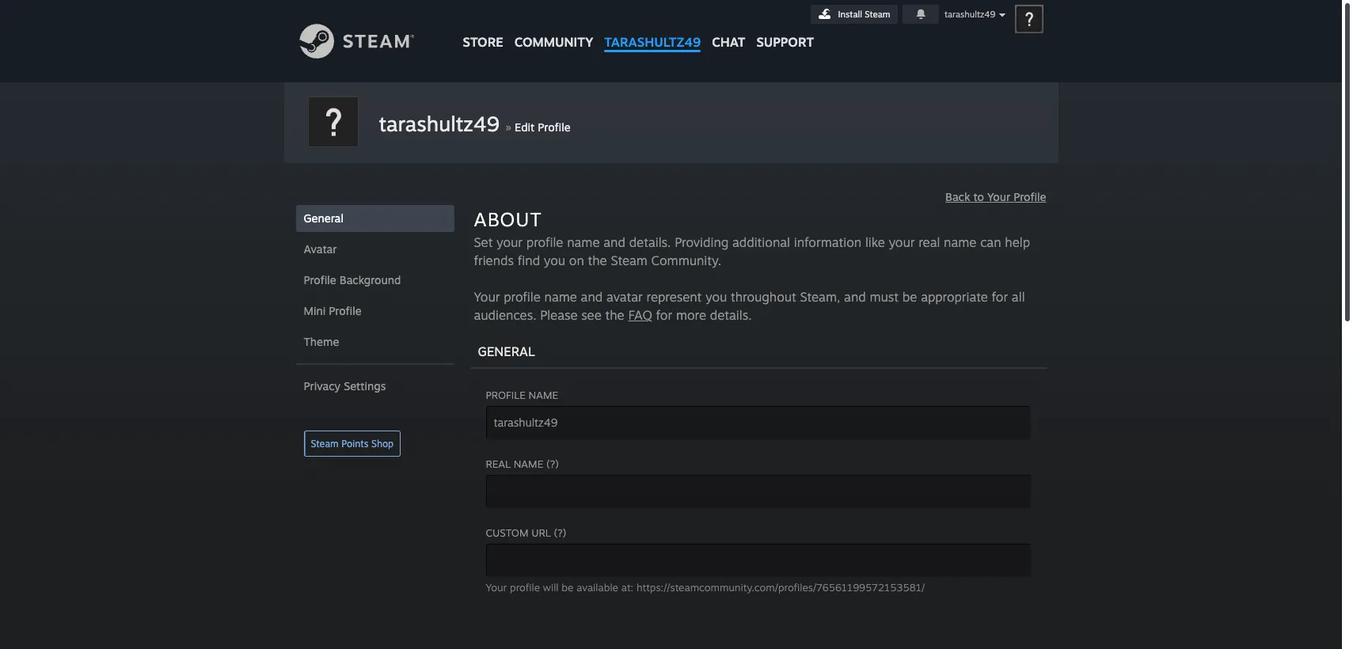 Task type: describe. For each thing, give the bounding box(es) containing it.
community link
[[509, 0, 599, 57]]

profile inside tarashultz49 » edit profile
[[538, 120, 571, 134]]

support
[[756, 34, 814, 50]]

can
[[980, 234, 1001, 250]]

name inside the your profile name and avatar represent you throughout steam, and must be appropriate for all audiences. please see the
[[544, 289, 577, 305]]

https://steamcommunity.com/profiles/76561199572153581/
[[637, 581, 925, 594]]

real name (?)
[[486, 458, 559, 470]]

2 your from the left
[[889, 234, 915, 250]]

steam,
[[800, 289, 840, 305]]

chat
[[712, 34, 745, 50]]

0 horizontal spatial and
[[581, 289, 603, 305]]

privacy settings link
[[296, 373, 454, 400]]

must
[[870, 289, 899, 305]]

profile inside set your profile name and details. providing additional information like your real name can help friends find you on the steam community.
[[526, 234, 563, 250]]

your for your profile will be available at: https://steamcommunity.com/profiles/76561199572153581/
[[486, 581, 507, 594]]

1 horizontal spatial general
[[478, 344, 535, 359]]

privacy settings
[[304, 379, 386, 393]]

support link
[[751, 0, 820, 54]]

you inside the your profile name and avatar represent you throughout steam, and must be appropriate for all audiences. please see the
[[705, 289, 727, 305]]

your profile name and avatar represent you throughout steam, and must be appropriate for all audiences. please see the
[[474, 289, 1025, 323]]

all
[[1012, 289, 1025, 305]]

your for your profile name and avatar represent you throughout steam, and must be appropriate for all audiences. please see the
[[474, 289, 500, 305]]

additional
[[732, 234, 790, 250]]

be inside the your profile name and avatar represent you throughout steam, and must be appropriate for all audiences. please see the
[[902, 289, 917, 305]]

avatar
[[606, 289, 643, 305]]

back
[[945, 190, 970, 203]]

edit
[[515, 120, 535, 134]]

mini
[[304, 304, 326, 317]]

1 horizontal spatial details.
[[710, 307, 752, 323]]

real
[[919, 234, 940, 250]]

steam inside set your profile name and details. providing additional information like your real name can help friends find you on the steam community.
[[611, 253, 648, 268]]

1 vertical spatial tarashultz49 link
[[379, 111, 499, 136]]

store link
[[457, 0, 509, 57]]

information
[[794, 234, 862, 250]]

name up on
[[567, 234, 600, 250]]

install
[[838, 9, 862, 20]]

faq link
[[628, 307, 652, 323]]

mini profile link
[[296, 298, 454, 325]]

profile for will
[[510, 581, 540, 594]]

custom
[[486, 527, 528, 539]]

install steam link
[[810, 5, 897, 24]]

chat link
[[706, 0, 751, 54]]

0 horizontal spatial tarashultz49
[[379, 111, 499, 136]]

theme
[[304, 335, 339, 348]]

1 your from the left
[[496, 234, 523, 250]]

steam points shop
[[311, 438, 394, 450]]

set your profile name and details. providing additional information like your real name can help friends find you on the steam community.
[[474, 234, 1030, 268]]

0 horizontal spatial general
[[304, 211, 344, 225]]

community
[[514, 34, 593, 50]]

name for real
[[514, 458, 543, 470]]

steam inside 'link'
[[311, 438, 339, 450]]

available
[[577, 581, 618, 594]]

profile up real
[[486, 389, 526, 401]]

throughout
[[731, 289, 796, 305]]

providing
[[675, 234, 729, 250]]

profile for name
[[504, 289, 541, 305]]

avatar
[[304, 242, 337, 256]]

faq
[[628, 307, 652, 323]]

and inside set your profile name and details. providing additional information like your real name can help friends find you on the steam community.
[[603, 234, 625, 250]]

privacy
[[304, 379, 341, 393]]

points
[[341, 438, 369, 450]]

profile background
[[304, 273, 401, 287]]

audiences.
[[474, 307, 536, 323]]

to
[[973, 190, 984, 203]]

avatar link
[[296, 236, 454, 263]]

profile background link
[[296, 267, 454, 294]]

you inside set your profile name and details. providing additional information like your real name can help friends find you on the steam community.
[[544, 253, 565, 268]]

appropriate
[[921, 289, 988, 305]]

on
[[569, 253, 584, 268]]

set
[[474, 234, 493, 250]]

0 vertical spatial tarashultz49
[[944, 9, 995, 20]]

the inside set your profile name and details. providing additional information like your real name can help friends find you on the steam community.
[[588, 253, 607, 268]]



Task type: locate. For each thing, give the bounding box(es) containing it.
find
[[518, 253, 540, 268]]

0 vertical spatial tarashultz49 link
[[599, 0, 706, 57]]

profile up audiences.
[[504, 289, 541, 305]]

2 horizontal spatial and
[[844, 289, 866, 305]]

0 vertical spatial name
[[529, 389, 558, 401]]

your profile will be available at: https://steamcommunity.com/profiles/76561199572153581/
[[486, 581, 925, 594]]

1 horizontal spatial and
[[603, 234, 625, 250]]

tarashultz49 link left »
[[379, 111, 499, 136]]

1 horizontal spatial you
[[705, 289, 727, 305]]

0 horizontal spatial be
[[562, 581, 574, 594]]

1 vertical spatial tarashultz49
[[604, 34, 701, 50]]

(?) right real
[[546, 458, 559, 470]]

edit profile link
[[515, 120, 571, 134]]

steam left "points"
[[311, 438, 339, 450]]

for
[[992, 289, 1008, 305], [656, 307, 672, 323]]

profile inside the your profile name and avatar represent you throughout steam, and must be appropriate for all audiences. please see the
[[504, 289, 541, 305]]

for inside the your profile name and avatar represent you throughout steam, and must be appropriate for all audiences. please see the
[[992, 289, 1008, 305]]

0 vertical spatial details.
[[629, 234, 671, 250]]

1 vertical spatial profile
[[504, 289, 541, 305]]

steam right the install
[[865, 9, 890, 20]]

1 horizontal spatial tarashultz49
[[604, 34, 701, 50]]

1 horizontal spatial steam
[[611, 253, 648, 268]]

general
[[304, 211, 344, 225], [478, 344, 535, 359]]

2 vertical spatial steam
[[311, 438, 339, 450]]

back to your profile
[[945, 190, 1046, 203]]

profile name
[[486, 389, 558, 401]]

tarashultz49 » edit profile
[[379, 111, 571, 136]]

2 vertical spatial tarashultz49
[[379, 111, 499, 136]]

profile left will
[[510, 581, 540, 594]]

1 vertical spatial (?)
[[554, 527, 566, 539]]

name left can
[[944, 234, 977, 250]]

tarashultz49 link
[[599, 0, 706, 57], [379, 111, 499, 136]]

back to your profile link
[[945, 190, 1046, 203]]

0 horizontal spatial your
[[496, 234, 523, 250]]

general up 'avatar'
[[304, 211, 344, 225]]

be
[[902, 289, 917, 305], [562, 581, 574, 594]]

1 vertical spatial for
[[656, 307, 672, 323]]

0 horizontal spatial tarashultz49 link
[[379, 111, 499, 136]]

install steam
[[838, 9, 890, 20]]

general down audiences.
[[478, 344, 535, 359]]

and
[[603, 234, 625, 250], [581, 289, 603, 305], [844, 289, 866, 305]]

be right must on the top of the page
[[902, 289, 917, 305]]

tarashultz49
[[944, 9, 995, 20], [604, 34, 701, 50], [379, 111, 499, 136]]

(?) for custom url (?)
[[554, 527, 566, 539]]

1 horizontal spatial tarashultz49 link
[[599, 0, 706, 57]]

and left must on the top of the page
[[844, 289, 866, 305]]

about
[[474, 207, 542, 231]]

0 vertical spatial your
[[987, 190, 1010, 203]]

0 vertical spatial you
[[544, 253, 565, 268]]

0 horizontal spatial steam
[[311, 438, 339, 450]]

1 vertical spatial the
[[605, 307, 624, 323]]

please
[[540, 307, 578, 323]]

name for profile
[[529, 389, 558, 401]]

profile
[[526, 234, 563, 250], [504, 289, 541, 305], [510, 581, 540, 594]]

1 vertical spatial you
[[705, 289, 727, 305]]

1 vertical spatial details.
[[710, 307, 752, 323]]

0 vertical spatial general
[[304, 211, 344, 225]]

0 vertical spatial be
[[902, 289, 917, 305]]

0 horizontal spatial for
[[656, 307, 672, 323]]

and up the see on the top of page
[[581, 289, 603, 305]]

steam points shop link
[[304, 431, 401, 457]]

your
[[987, 190, 1010, 203], [474, 289, 500, 305], [486, 581, 507, 594]]

profile right "mini"
[[329, 304, 362, 317]]

1 vertical spatial general
[[478, 344, 535, 359]]

your inside the your profile name and avatar represent you throughout steam, and must be appropriate for all audiences. please see the
[[474, 289, 500, 305]]

your up audiences.
[[474, 289, 500, 305]]

0 horizontal spatial details.
[[629, 234, 671, 250]]

2 vertical spatial profile
[[510, 581, 540, 594]]

represent
[[647, 289, 702, 305]]

your right 'like' at the right of page
[[889, 234, 915, 250]]

1 vertical spatial name
[[514, 458, 543, 470]]

you up more
[[705, 289, 727, 305]]

(?)
[[546, 458, 559, 470], [554, 527, 566, 539]]

background
[[339, 273, 401, 287]]

your left will
[[486, 581, 507, 594]]

see
[[581, 307, 602, 323]]

the inside the your profile name and avatar represent you throughout steam, and must be appropriate for all audiences. please see the
[[605, 307, 624, 323]]

your
[[496, 234, 523, 250], [889, 234, 915, 250]]

friends
[[474, 253, 514, 268]]

like
[[865, 234, 885, 250]]

2 vertical spatial your
[[486, 581, 507, 594]]

0 horizontal spatial you
[[544, 253, 565, 268]]

custom url (?)
[[486, 527, 566, 539]]

0 vertical spatial (?)
[[546, 458, 559, 470]]

2 horizontal spatial steam
[[865, 9, 890, 20]]

details. down throughout
[[710, 307, 752, 323]]

profile down 'avatar'
[[304, 273, 336, 287]]

the right on
[[588, 253, 607, 268]]

url
[[531, 527, 551, 539]]

shop
[[371, 438, 394, 450]]

help
[[1005, 234, 1030, 250]]

name
[[567, 234, 600, 250], [944, 234, 977, 250], [544, 289, 577, 305]]

and up avatar
[[603, 234, 625, 250]]

1 horizontal spatial your
[[889, 234, 915, 250]]

0 vertical spatial for
[[992, 289, 1008, 305]]

details. inside set your profile name and details. providing additional information like your real name can help friends find you on the steam community.
[[629, 234, 671, 250]]

details. up community.
[[629, 234, 671, 250]]

at:
[[621, 581, 633, 594]]

be right will
[[562, 581, 574, 594]]

steam
[[865, 9, 890, 20], [611, 253, 648, 268], [311, 438, 339, 450]]

steam up avatar
[[611, 253, 648, 268]]

name up real name (?)
[[529, 389, 558, 401]]

real
[[486, 458, 511, 470]]

profile
[[538, 120, 571, 134], [1014, 190, 1046, 203], [304, 273, 336, 287], [329, 304, 362, 317], [486, 389, 526, 401]]

1 vertical spatial your
[[474, 289, 500, 305]]

you left on
[[544, 253, 565, 268]]

name right real
[[514, 458, 543, 470]]

(?) right url
[[554, 527, 566, 539]]

your down about
[[496, 234, 523, 250]]

mini profile
[[304, 304, 362, 317]]

name
[[529, 389, 558, 401], [514, 458, 543, 470]]

profile up help
[[1014, 190, 1046, 203]]

for down represent
[[656, 307, 672, 323]]

profile up find
[[526, 234, 563, 250]]

tarashultz49 link left chat at the top
[[599, 0, 706, 57]]

store
[[463, 34, 503, 50]]

»
[[505, 119, 511, 135]]

details.
[[629, 234, 671, 250], [710, 307, 752, 323]]

0 vertical spatial steam
[[865, 9, 890, 20]]

theme link
[[296, 329, 454, 355]]

your right to
[[987, 190, 1010, 203]]

general link
[[296, 205, 454, 232]]

the
[[588, 253, 607, 268], [605, 307, 624, 323]]

1 horizontal spatial be
[[902, 289, 917, 305]]

settings
[[344, 379, 386, 393]]

will
[[543, 581, 559, 594]]

for left all
[[992, 289, 1008, 305]]

None text field
[[486, 406, 1030, 439], [486, 475, 1030, 508], [486, 544, 1030, 577], [486, 406, 1030, 439], [486, 475, 1030, 508], [486, 544, 1030, 577]]

1 horizontal spatial for
[[992, 289, 1008, 305]]

(?) for real name (?)
[[546, 458, 559, 470]]

the down avatar
[[605, 307, 624, 323]]

community.
[[651, 253, 721, 268]]

name up please
[[544, 289, 577, 305]]

profile right edit
[[538, 120, 571, 134]]

0 vertical spatial profile
[[526, 234, 563, 250]]

2 horizontal spatial tarashultz49
[[944, 9, 995, 20]]

0 vertical spatial the
[[588, 253, 607, 268]]

1 vertical spatial be
[[562, 581, 574, 594]]

more
[[676, 307, 706, 323]]

1 vertical spatial steam
[[611, 253, 648, 268]]

you
[[544, 253, 565, 268], [705, 289, 727, 305]]

faq for more details.
[[628, 307, 752, 323]]



Task type: vqa. For each thing, say whether or not it's contained in the screenshot.
details.
yes



